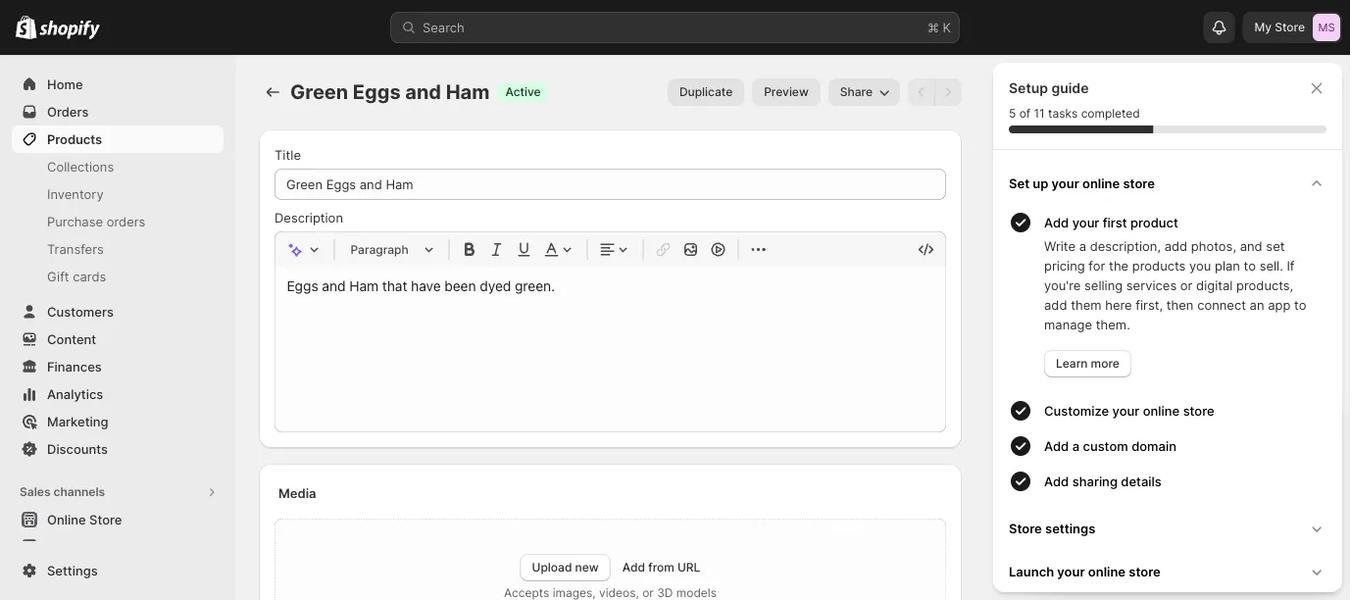Task type: describe. For each thing, give the bounding box(es) containing it.
learn
[[1056, 357, 1088, 371]]

more
[[1091, 357, 1120, 371]]

collections
[[47, 159, 114, 174]]

if
[[1287, 258, 1295, 273]]

shopify image
[[16, 15, 37, 39]]

months.
[[1256, 508, 1304, 523]]

green
[[290, 80, 348, 104]]

add your first product button
[[1045, 205, 1335, 236]]

your trial just started element
[[1041, 455, 1335, 585]]

paragraph button
[[343, 238, 441, 261]]

them
[[1071, 297, 1102, 312]]

a for select
[[1102, 488, 1109, 504]]

select a plan to extend your shopify trial for just $1/month for your first 3 months.
[[1060, 488, 1304, 523]]

from
[[648, 561, 675, 575]]

orders
[[47, 104, 89, 119]]

0 horizontal spatial and
[[405, 80, 441, 104]]

online store link
[[12, 506, 224, 534]]

inventory
[[47, 186, 104, 202]]

description
[[275, 210, 343, 225]]

shopify image
[[39, 20, 100, 40]]

point of sale
[[47, 539, 124, 555]]

title
[[275, 147, 301, 162]]

transfers
[[47, 241, 104, 256]]

products
[[47, 131, 102, 147]]

gift
[[47, 269, 69, 284]]

first inside add your first product button
[[1103, 215, 1128, 230]]

preview
[[764, 85, 809, 99]]

set
[[1009, 176, 1030, 191]]

product
[[1131, 215, 1179, 230]]

store for online store
[[89, 512, 122, 527]]

cards
[[73, 269, 106, 284]]

add your first product
[[1045, 215, 1179, 230]]

then
[[1167, 297, 1194, 312]]

upload
[[532, 561, 572, 575]]

online for customize your online store
[[1143, 403, 1180, 418]]

⌘ k
[[928, 20, 951, 35]]

transfers link
[[12, 235, 224, 263]]

setup guide dialog
[[994, 63, 1343, 593]]

preview button
[[752, 78, 821, 106]]

your up write
[[1073, 215, 1100, 230]]

digital
[[1197, 278, 1233, 293]]

paragraph
[[351, 242, 409, 256]]

0 vertical spatial to
[[1244, 258, 1256, 273]]

of for 11
[[1020, 106, 1031, 121]]

sale
[[97, 539, 124, 555]]

online inside button
[[1083, 176, 1120, 191]]

add for add a custom domain
[[1045, 438, 1069, 454]]

you
[[1190, 258, 1212, 273]]

add sharing details
[[1045, 474, 1162, 489]]

customize
[[1045, 403, 1109, 418]]

add your first product element
[[1005, 236, 1335, 378]]

share button
[[829, 78, 900, 106]]

domain
[[1132, 438, 1177, 454]]

them.
[[1096, 317, 1131, 332]]

point
[[47, 539, 78, 555]]

5 of 11 tasks completed
[[1009, 106, 1140, 121]]

5
[[1009, 106, 1016, 121]]

to inside the select a plan to extend your shopify trial for just $1/month for your first 3 months.
[[1141, 488, 1154, 504]]

my store image
[[1313, 14, 1341, 41]]

launch your online store
[[1009, 564, 1161, 579]]

add a custom domain
[[1045, 438, 1177, 454]]

customers
[[47, 304, 114, 319]]

just inside dropdown button
[[1148, 421, 1181, 445]]

orders link
[[12, 98, 224, 126]]

extend
[[1157, 488, 1199, 504]]

completed
[[1081, 106, 1140, 121]]

previous image
[[912, 82, 932, 102]]

gift cards
[[47, 269, 106, 284]]

⌘
[[928, 20, 939, 35]]

trial inside the select a plan to extend your shopify trial for just $1/month for your first 3 months.
[[1282, 488, 1304, 504]]

sales
[[20, 485, 51, 499]]

first inside the select a plan to extend your shopify trial for just $1/month for your first 3 months.
[[1217, 508, 1241, 523]]

write
[[1045, 238, 1076, 254]]

up
[[1033, 176, 1049, 191]]

my
[[1255, 20, 1272, 34]]

you're
[[1045, 278, 1081, 293]]

launch your online store button
[[1001, 550, 1335, 593]]

1 horizontal spatial add
[[1165, 238, 1188, 254]]

home
[[47, 76, 83, 92]]

products,
[[1237, 278, 1294, 293]]

add a custom domain button
[[1045, 429, 1335, 464]]

settings
[[47, 563, 98, 578]]

customize your online store
[[1045, 403, 1215, 418]]

store for my store
[[1275, 20, 1305, 34]]

an
[[1250, 297, 1265, 312]]

settings link
[[12, 557, 224, 585]]

manage
[[1045, 317, 1093, 332]]

orders
[[107, 214, 146, 229]]

first,
[[1136, 297, 1163, 312]]

sell.
[[1260, 258, 1284, 273]]

store settings button
[[1001, 507, 1335, 550]]

media
[[279, 485, 316, 501]]



Task type: locate. For each thing, give the bounding box(es) containing it.
green eggs and ham
[[290, 80, 490, 104]]

1 vertical spatial to
[[1295, 297, 1307, 312]]

setup guide
[[1009, 80, 1089, 97]]

add for add sharing details
[[1045, 474, 1069, 489]]

new
[[575, 561, 599, 575]]

2 vertical spatial store
[[1129, 564, 1161, 579]]

3
[[1244, 508, 1252, 523]]

add inside 'add a custom domain' button
[[1045, 438, 1069, 454]]

1 horizontal spatial to
[[1244, 258, 1256, 273]]

for inside write a description, add photos, and set pricing for the products you plan to sell. if you're selling services or digital products, add them here first, then connect an app to manage them.
[[1089, 258, 1106, 273]]

a right write
[[1080, 238, 1087, 254]]

your up your trial just started
[[1113, 403, 1140, 418]]

and inside write a description, add photos, and set pricing for the products you plan to sell. if you're selling services or digital products, add them here first, then connect an app to manage them.
[[1240, 238, 1263, 254]]

add inside add your first product button
[[1045, 215, 1069, 230]]

your right up
[[1052, 176, 1080, 191]]

plan up digital at top right
[[1215, 258, 1241, 273]]

0 horizontal spatial plan
[[1112, 488, 1138, 504]]

discounts link
[[12, 435, 224, 463]]

select
[[1060, 488, 1098, 504]]

first
[[1103, 215, 1128, 230], [1217, 508, 1241, 523]]

a inside 'add a custom domain' button
[[1073, 438, 1080, 454]]

2 vertical spatial to
[[1141, 488, 1154, 504]]

to left 'sell.'
[[1244, 258, 1256, 273]]

online up add your first product
[[1083, 176, 1120, 191]]

0 vertical spatial first
[[1103, 215, 1128, 230]]

1 vertical spatial online
[[1143, 403, 1180, 418]]

a inside write a description, add photos, and set pricing for the products you plan to sell. if you're selling services or digital products, add them here first, then connect an app to manage them.
[[1080, 238, 1087, 254]]

the
[[1109, 258, 1129, 273]]

store up started
[[1183, 403, 1215, 418]]

store up sale
[[89, 512, 122, 527]]

upload new
[[532, 561, 599, 575]]

2 horizontal spatial to
[[1295, 297, 1307, 312]]

store up product
[[1123, 176, 1155, 191]]

add down you're
[[1045, 297, 1068, 312]]

1 vertical spatial trial
[[1282, 488, 1304, 504]]

add for add from url
[[623, 561, 645, 575]]

a for add
[[1073, 438, 1080, 454]]

2 horizontal spatial for
[[1166, 508, 1183, 523]]

store down store settings button on the right
[[1129, 564, 1161, 579]]

learn more
[[1056, 357, 1120, 371]]

your down extend
[[1187, 508, 1213, 523]]

add for add your first product
[[1045, 215, 1069, 230]]

first left 3
[[1217, 508, 1241, 523]]

1 horizontal spatial just
[[1148, 421, 1181, 445]]

a for write
[[1080, 238, 1087, 254]]

analytics link
[[12, 381, 224, 408]]

0 horizontal spatial of
[[82, 539, 94, 555]]

plan
[[1215, 258, 1241, 273], [1112, 488, 1138, 504]]

customize your online store button
[[1045, 393, 1335, 429]]

just inside the select a plan to extend your shopify trial for just $1/month for your first 3 months.
[[1080, 508, 1102, 523]]

duplicate
[[680, 85, 733, 99]]

1 vertical spatial add
[[1045, 297, 1068, 312]]

guide
[[1052, 80, 1089, 97]]

content
[[47, 331, 96, 347]]

online
[[47, 512, 86, 527]]

for up selling at the right top of the page
[[1089, 258, 1106, 273]]

set up your online store button
[[1001, 162, 1335, 205]]

0 vertical spatial add
[[1165, 238, 1188, 254]]

add left from
[[623, 561, 645, 575]]

online up your trial just started
[[1143, 403, 1180, 418]]

and left ham
[[405, 80, 441, 104]]

1 vertical spatial store
[[1183, 403, 1215, 418]]

1 horizontal spatial plan
[[1215, 258, 1241, 273]]

url
[[678, 561, 701, 575]]

store inside button
[[1123, 176, 1155, 191]]

0 horizontal spatial trial
[[1108, 421, 1142, 445]]

details
[[1121, 474, 1162, 489]]

set
[[1266, 238, 1285, 254]]

for down extend
[[1166, 508, 1183, 523]]

0 vertical spatial of
[[1020, 106, 1031, 121]]

store for launch your online store
[[1129, 564, 1161, 579]]

to right app
[[1295, 297, 1307, 312]]

sales channels
[[20, 485, 105, 499]]

share
[[840, 85, 873, 99]]

plan inside the select a plan to extend your shopify trial for just $1/month for your first 3 months.
[[1112, 488, 1138, 504]]

products link
[[12, 126, 224, 153]]

0 horizontal spatial for
[[1060, 508, 1077, 523]]

store inside button
[[89, 512, 122, 527]]

0 horizontal spatial first
[[1103, 215, 1128, 230]]

0 vertical spatial just
[[1148, 421, 1181, 445]]

to up '$1/month'
[[1141, 488, 1154, 504]]

0 horizontal spatial just
[[1080, 508, 1102, 523]]

your
[[1052, 176, 1080, 191], [1073, 215, 1100, 230], [1113, 403, 1140, 418], [1202, 488, 1229, 504], [1187, 508, 1213, 523], [1058, 564, 1085, 579]]

next image
[[939, 82, 958, 102]]

1 vertical spatial of
[[82, 539, 94, 555]]

trial up months.
[[1282, 488, 1304, 504]]

purchase
[[47, 214, 103, 229]]

2 horizontal spatial store
[[1275, 20, 1305, 34]]

1 vertical spatial a
[[1073, 438, 1080, 454]]

1 horizontal spatial of
[[1020, 106, 1031, 121]]

for for the
[[1089, 258, 1106, 273]]

trial inside dropdown button
[[1108, 421, 1142, 445]]

home link
[[12, 71, 224, 98]]

selling
[[1085, 278, 1123, 293]]

and left set
[[1240, 238, 1263, 254]]

2 vertical spatial a
[[1102, 488, 1109, 504]]

products
[[1133, 258, 1186, 273]]

1 vertical spatial just
[[1080, 508, 1102, 523]]

sales channels button
[[12, 479, 224, 506]]

0 horizontal spatial store
[[89, 512, 122, 527]]

a left custom
[[1073, 438, 1080, 454]]

of
[[1020, 106, 1031, 121], [82, 539, 94, 555]]

add inside add sharing details button
[[1045, 474, 1069, 489]]

add sharing details button
[[1045, 464, 1335, 499]]

your trial just started button
[[1041, 404, 1335, 445]]

set up your online store
[[1009, 176, 1155, 191]]

gift cards link
[[12, 263, 224, 290]]

settings
[[1045, 521, 1096, 536]]

finances link
[[12, 353, 224, 381]]

store up "launch"
[[1009, 521, 1042, 536]]

to
[[1244, 258, 1256, 273], [1295, 297, 1307, 312], [1141, 488, 1154, 504]]

a right select
[[1102, 488, 1109, 504]]

1 horizontal spatial for
[[1089, 258, 1106, 273]]

purchase orders link
[[12, 208, 224, 235]]

launch
[[1009, 564, 1054, 579]]

purchase orders
[[47, 214, 146, 229]]

for for just
[[1060, 508, 1077, 523]]

first up description,
[[1103, 215, 1128, 230]]

0 vertical spatial and
[[405, 80, 441, 104]]

1 horizontal spatial store
[[1009, 521, 1042, 536]]

online
[[1083, 176, 1120, 191], [1143, 403, 1180, 418], [1088, 564, 1126, 579]]

add
[[1045, 215, 1069, 230], [1045, 438, 1069, 454], [1045, 474, 1069, 489], [623, 561, 645, 575]]

add up write
[[1045, 215, 1069, 230]]

1 vertical spatial plan
[[1112, 488, 1138, 504]]

of left sale
[[82, 539, 94, 555]]

$1/month
[[1106, 508, 1163, 523]]

add down customize
[[1045, 438, 1069, 454]]

analytics
[[47, 386, 103, 402]]

learn more link
[[1045, 350, 1132, 378]]

0 horizontal spatial add
[[1045, 297, 1068, 312]]

store settings
[[1009, 521, 1096, 536]]

of for sale
[[82, 539, 94, 555]]

of inside setup guide "dialog"
[[1020, 106, 1031, 121]]

0 vertical spatial plan
[[1215, 258, 1241, 273]]

add up products
[[1165, 238, 1188, 254]]

marketing
[[47, 414, 108, 429]]

plan up '$1/month'
[[1112, 488, 1138, 504]]

channels
[[53, 485, 105, 499]]

1 vertical spatial and
[[1240, 238, 1263, 254]]

0 vertical spatial trial
[[1108, 421, 1142, 445]]

connect
[[1198, 297, 1246, 312]]

store right the my
[[1275, 20, 1305, 34]]

custom
[[1083, 438, 1129, 454]]

trial down customize your online store
[[1108, 421, 1142, 445]]

store inside button
[[1009, 521, 1042, 536]]

for down select
[[1060, 508, 1077, 523]]

0 vertical spatial online
[[1083, 176, 1120, 191]]

photos,
[[1191, 238, 1237, 254]]

1 horizontal spatial first
[[1217, 508, 1241, 523]]

online for launch your online store
[[1088, 564, 1126, 579]]

sharing
[[1073, 474, 1118, 489]]

0 vertical spatial a
[[1080, 238, 1087, 254]]

trial
[[1108, 421, 1142, 445], [1282, 488, 1304, 504]]

ham
[[446, 80, 490, 104]]

content link
[[12, 326, 224, 353]]

finances
[[47, 359, 102, 374]]

plan inside write a description, add photos, and set pricing for the products you plan to sell. if you're selling services or digital products, add them here first, then connect an app to manage them.
[[1215, 258, 1241, 273]]

of inside button
[[82, 539, 94, 555]]

your
[[1060, 421, 1102, 445]]

add from url
[[623, 561, 701, 575]]

a inside the select a plan to extend your shopify trial for just $1/month for your first 3 months.
[[1102, 488, 1109, 504]]

write a description, add photos, and set pricing for the products you plan to sell. if you're selling services or digital products, add them here first, then connect an app to manage them.
[[1045, 238, 1307, 332]]

app
[[1268, 297, 1291, 312]]

store for customize your online store
[[1183, 403, 1215, 418]]

tasks
[[1048, 106, 1078, 121]]

Title text field
[[275, 169, 946, 200]]

0 vertical spatial store
[[1123, 176, 1155, 191]]

1 horizontal spatial and
[[1240, 238, 1263, 254]]

1 vertical spatial first
[[1217, 508, 1241, 523]]

1 horizontal spatial trial
[[1282, 488, 1304, 504]]

your trial just started
[[1060, 421, 1254, 445]]

of right 5
[[1020, 106, 1031, 121]]

0 horizontal spatial to
[[1141, 488, 1154, 504]]

online down settings at the bottom of page
[[1088, 564, 1126, 579]]

11
[[1034, 106, 1045, 121]]

services
[[1127, 278, 1177, 293]]

here
[[1106, 297, 1132, 312]]

your right "launch"
[[1058, 564, 1085, 579]]

your right extend
[[1202, 488, 1229, 504]]

add left sharing
[[1045, 474, 1069, 489]]

2 vertical spatial online
[[1088, 564, 1126, 579]]

description,
[[1090, 238, 1161, 254]]

collections link
[[12, 153, 224, 180]]

setup
[[1009, 80, 1048, 97]]



Task type: vqa. For each thing, say whether or not it's contained in the screenshot.
Add apps BUTTON's Apps button
no



